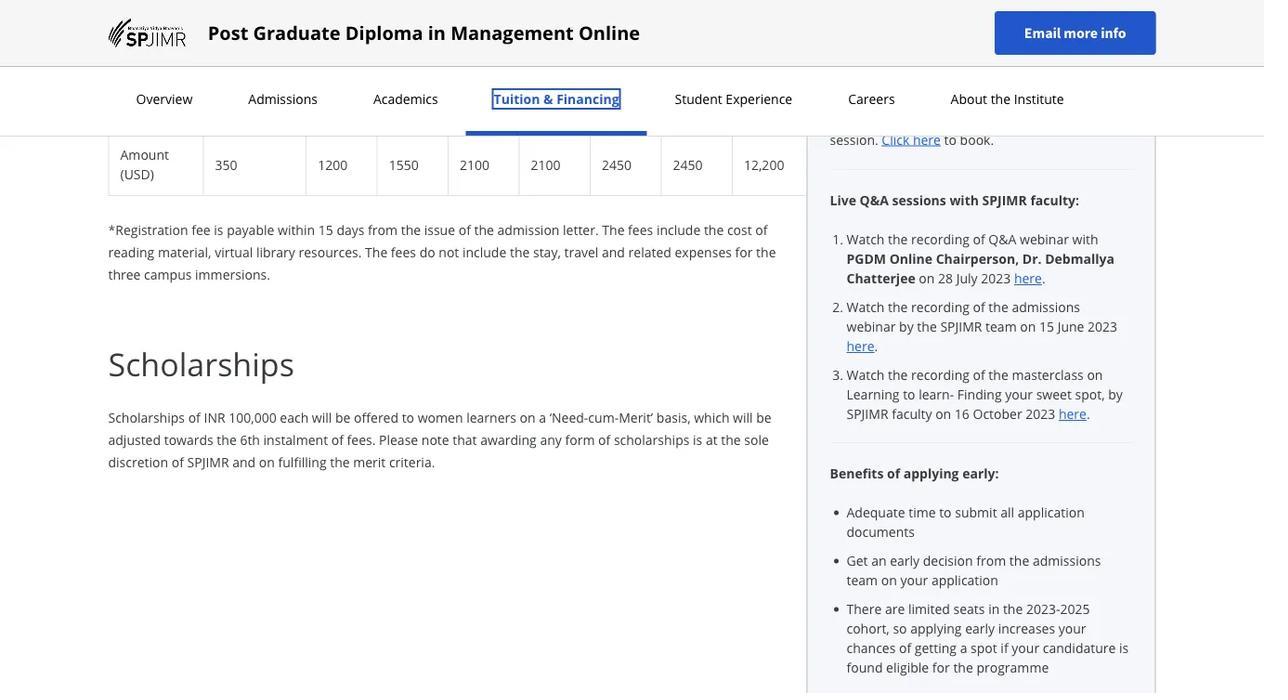 Task type: locate. For each thing, give the bounding box(es) containing it.
get an early decision from the admissions team on your application
[[847, 552, 1102, 589]]

1 horizontal spatial all
[[1001, 504, 1015, 521]]

amount (usd)
[[120, 146, 169, 183]]

early inside get an early decision from the admissions team on your application
[[890, 552, 920, 570]]

is
[[214, 221, 224, 238], [693, 431, 703, 448], [1120, 639, 1129, 657]]

all
[[879, 108, 893, 126], [1001, 504, 1015, 521]]

2 list from the top
[[838, 503, 1133, 677]]

here .
[[1059, 405, 1091, 423]]

email more info button
[[995, 11, 1157, 55]]

recording up 28
[[912, 230, 970, 248]]

0 vertical spatial early
[[890, 552, 920, 570]]

is inside scholarships of inr 100,000 each will be offered to women learners on a 'need-cum-merit' basis, which will be adjusted towards the 6th instalment of fees.  please note that awarding any form of scholarships is at the sole discretion of spjimr and on fulfilling the merit criteria.
[[693, 431, 703, 448]]

0 vertical spatial for
[[736, 243, 753, 261]]

0 vertical spatial recording
[[912, 230, 970, 248]]

spjimr down learning
[[847, 405, 889, 423]]

learn-
[[919, 386, 955, 403]]

team inside watch the recording of the admissions webinar by the spjimr team on 15 june 2023 here .
[[986, 318, 1017, 335]]

0 horizontal spatial the
[[365, 243, 388, 261]]

1 recording from the top
[[912, 230, 970, 248]]

spot,
[[1076, 386, 1106, 403]]

for down "getting"
[[933, 659, 951, 677]]

0 vertical spatial and
[[830, 108, 854, 126]]

0 vertical spatial amount
[[120, 84, 169, 101]]

0 vertical spatial fees
[[628, 221, 654, 238]]

fees up the related at top
[[628, 221, 654, 238]]

here link for watch the recording of the masterclass on learning to learn- finding your sweet spot, by spjimr faculty on 16 october 2023
[[1059, 405, 1087, 423]]

for inside *registration fee is payable within 15 days from the issue of the admission letter. the fees include the cost of reading material, virtual library resources. the fees do not include the stay, travel and related expenses for the three campus immersions.
[[736, 243, 753, 261]]

2 vertical spatial in
[[989, 600, 1000, 618]]

form
[[565, 431, 595, 448]]

in left iii
[[428, 20, 446, 46]]

1 vertical spatial and
[[602, 243, 625, 261]]

note
[[422, 431, 449, 448]]

recording down 28
[[912, 298, 970, 316]]

admissions inside book a meeting with the admissions counsellor and get all your questions answered in a 1:1 session.
[[981, 86, 1049, 104]]

1 horizontal spatial is
[[693, 431, 703, 448]]

tuition & financing link
[[488, 90, 625, 108]]

travel
[[565, 243, 599, 261]]

so
[[893, 620, 908, 638]]

admissions inside get an early decision from the admissions team on your application
[[1033, 552, 1102, 570]]

meeting
[[875, 86, 925, 104]]

1 vertical spatial q&a
[[989, 230, 1017, 248]]

q&a
[[860, 191, 889, 209], [989, 230, 1017, 248]]

watch for watch the recording of the masterclass on learning to learn- finding your sweet spot, by spjimr faculty on 16 october 2023
[[847, 366, 885, 384]]

on
[[919, 270, 935, 287], [1021, 318, 1037, 335], [1088, 366, 1104, 384], [936, 405, 952, 423], [520, 408, 536, 426], [259, 453, 275, 471], [882, 572, 898, 589]]

0 vertical spatial list
[[838, 230, 1133, 424]]

be up fees. at bottom
[[335, 408, 351, 426]]

the down chatterjee
[[889, 298, 908, 316]]

of down towards
[[172, 453, 184, 471]]

0 horizontal spatial 2450
[[602, 156, 632, 173]]

2 vertical spatial and
[[233, 453, 256, 471]]

1 horizontal spatial 175,000
[[531, 93, 579, 111]]

q&a inside watch the recording of q&a webinar with pgdm online chairperson, dr. debmallya chatterjee
[[989, 230, 1017, 248]]

reading
[[108, 243, 154, 261]]

q&a right live
[[860, 191, 889, 209]]

recording for learn-
[[912, 366, 970, 384]]

q&a up chairperson,
[[989, 230, 1017, 248]]

125,000
[[389, 93, 437, 111]]

recording for spjimr
[[912, 298, 970, 316]]

2100 right 1550
[[460, 156, 490, 173]]

to inside watch the recording of the masterclass on learning to learn- finding your sweet spot, by spjimr faculty on 16 october 2023
[[903, 386, 916, 403]]

from
[[368, 221, 398, 238], [977, 552, 1007, 570]]

chances
[[847, 639, 896, 657]]

watch inside watch the recording of the masterclass on learning to learn- finding your sweet spot, by spjimr faculty on 16 october 2023
[[847, 366, 885, 384]]

pgdm
[[847, 250, 887, 268]]

1 vertical spatial is
[[693, 431, 703, 448]]

scholarships inside scholarships of inr 100,000 each will be offered to women learners on a 'need-cum-merit' basis, which will be adjusted towards the 6th instalment of fees.  please note that awarding any form of scholarships is at the sole discretion of spjimr and on fulfilling the merit criteria.
[[108, 408, 185, 426]]

and inside *registration fee is payable within 15 days from the issue of the admission letter. the fees include the cost of reading material, virtual library resources. the fees do not include the stay, travel and related expenses for the three campus immersions.
[[602, 243, 625, 261]]

2023 down 'sweet'
[[1026, 405, 1056, 423]]

spjimr inside watch the recording of the admissions webinar by the spjimr team on 15 june 2023 here .
[[941, 318, 983, 335]]

0 horizontal spatial 100,000
[[229, 408, 277, 426]]

application inside get an early decision from the admissions team on your application
[[932, 572, 999, 589]]

list containing adequate time to submit all application documents
[[838, 503, 1133, 677]]

200,000
[[602, 93, 650, 111], [673, 93, 721, 111]]

1 horizontal spatial team
[[986, 318, 1017, 335]]

1 vertical spatial here link
[[847, 337, 875, 355]]

in down institute
[[1053, 108, 1064, 126]]

to up please
[[402, 408, 415, 426]]

of right benefits
[[888, 464, 901, 482]]

0 vertical spatial 2023
[[982, 270, 1011, 287]]

the right letter.
[[602, 221, 625, 238]]

a left 1:1 at right top
[[1068, 108, 1075, 126]]

benefits of applying early:
[[830, 464, 999, 482]]

1 175,000 from the left
[[460, 93, 508, 111]]

1 vertical spatial watch
[[847, 298, 885, 316]]

1 horizontal spatial from
[[977, 552, 1007, 570]]

early
[[890, 552, 920, 570], [966, 620, 995, 638]]

documents
[[847, 523, 915, 541]]

2 scholarships from the top
[[108, 408, 185, 426]]

careers
[[849, 90, 895, 108]]

be up sole
[[757, 408, 772, 426]]

team down on 28 july 2023 here .
[[986, 318, 1017, 335]]

the down on 28 july 2023 here .
[[989, 298, 1009, 316]]

adequate time to submit all application documents
[[847, 504, 1085, 541]]

financing
[[557, 90, 619, 108]]

1 horizontal spatial 2023
[[1026, 405, 1056, 423]]

3 watch from the top
[[847, 366, 885, 384]]

finding
[[958, 386, 1002, 403]]

applying up "time" at the bottom of page
[[904, 464, 960, 482]]

1 horizontal spatial fees
[[628, 221, 654, 238]]

recording up learn-
[[912, 366, 970, 384]]

to right talk
[[861, 45, 875, 63]]

on 28 july 2023 here .
[[916, 270, 1046, 287]]

0 vertical spatial .
[[1043, 270, 1046, 287]]

applying inside there are limited seats in the 2023-2025 cohort, so applying early increases your chances of getting a spot if your candidature is found eligible for the programme
[[911, 620, 962, 638]]

15 up resources.
[[319, 221, 333, 238]]

2 watch from the top
[[847, 298, 885, 316]]

masterclass
[[1012, 366, 1084, 384]]

from down adequate time to submit all application documents list item
[[977, 552, 1007, 570]]

the up learn-
[[918, 318, 937, 335]]

admissions up about
[[904, 45, 976, 63]]

2 horizontal spatial 2023
[[1088, 318, 1118, 335]]

here inside watch the recording of the admissions webinar by the spjimr team on 15 june 2023 here .
[[847, 337, 875, 355]]

your down 2025
[[1059, 620, 1087, 638]]

for inside there are limited seats in the 2023-2025 cohort, so applying early increases your chances of getting a spot if your candidature is found eligible for the programme
[[933, 659, 951, 677]]

student experience link
[[670, 90, 798, 108]]

1 be from the left
[[335, 408, 351, 426]]

1 horizontal spatial 2100
[[531, 156, 561, 173]]

0 vertical spatial the
[[602, 221, 625, 238]]

2 vertical spatial list item
[[847, 365, 1133, 424]]

of inside watch the recording of the admissions webinar by the spjimr team on 15 june 2023 here .
[[974, 298, 986, 316]]

1 horizontal spatial early
[[966, 620, 995, 638]]

candidature
[[1043, 639, 1116, 657]]

2023 right june
[[1088, 318, 1118, 335]]

with up debmallya
[[1073, 230, 1099, 248]]

include up expenses
[[657, 221, 701, 238]]

0 horizontal spatial and
[[233, 453, 256, 471]]

here
[[913, 131, 941, 148], [1015, 270, 1043, 287], [847, 337, 875, 355], [1059, 405, 1087, 423]]

a inside scholarships of inr 100,000 each will be offered to women learners on a 'need-cum-merit' basis, which will be adjusted towards the 6th instalment of fees.  please note that awarding any form of scholarships is at the sole discretion of spjimr and on fulfilling the merit criteria.
[[539, 408, 546, 426]]

webinar inside watch the recording of q&a webinar with pgdm online chairperson, dr. debmallya chatterjee
[[1020, 230, 1070, 248]]

3 list item from the top
[[847, 365, 1133, 424]]

1 vertical spatial list item
[[847, 297, 1133, 356]]

1 vertical spatial 100,000
[[229, 408, 277, 426]]

with inside book a meeting with the admissions counsellor and get all your questions answered in a 1:1 session.
[[928, 86, 954, 104]]

your
[[897, 108, 924, 126], [1006, 386, 1033, 403], [901, 572, 929, 589], [1059, 620, 1087, 638], [1012, 639, 1040, 657]]

the up meeting
[[878, 45, 900, 63]]

spot
[[971, 639, 998, 657]]

amount for (usd)
[[120, 146, 169, 164]]

admission
[[498, 221, 560, 238]]

with right sessions
[[950, 191, 979, 209]]

amount up (inr) at the left top
[[120, 84, 169, 101]]

2 list item from the top
[[847, 297, 1133, 356]]

0 vertical spatial is
[[214, 221, 224, 238]]

0 horizontal spatial 175,000
[[460, 93, 508, 111]]

1 vertical spatial online
[[890, 250, 933, 268]]

v
[[602, 31, 611, 49]]

is right fee
[[214, 221, 224, 238]]

and
[[830, 108, 854, 126], [602, 243, 625, 261], [233, 453, 256, 471]]

0 horizontal spatial early
[[890, 552, 920, 570]]

the up expenses
[[704, 221, 724, 238]]

watch the recording of the masterclass on learning to learn- finding your sweet spot, by spjimr faculty on 16 october 2023
[[847, 366, 1123, 423]]

team down get
[[847, 572, 878, 589]]

a up any
[[539, 408, 546, 426]]

and down book
[[830, 108, 854, 126]]

2 vertical spatial with
[[1073, 230, 1099, 248]]

1 vertical spatial for
[[933, 659, 951, 677]]

1 list item from the top
[[847, 230, 1133, 288]]

0 vertical spatial applying
[[904, 464, 960, 482]]

0 horizontal spatial include
[[463, 243, 507, 261]]

watch down chatterjee
[[847, 298, 885, 316]]

100,000 up 6th
[[229, 408, 277, 426]]

1 2100 from the left
[[460, 156, 490, 173]]

of up eligible
[[900, 639, 912, 657]]

about the institute
[[951, 90, 1065, 108]]

0 vertical spatial with
[[928, 86, 954, 104]]

email
[[1025, 24, 1062, 42]]

cohort,
[[847, 620, 890, 638]]

from right days
[[368, 221, 398, 238]]

spjimr inside scholarships of inr 100,000 each will be offered to women learners on a 'need-cum-merit' basis, which will be adjusted towards the 6th instalment of fees.  please note that awarding any form of scholarships is at the sole discretion of spjimr and on fulfilling the merit criteria.
[[187, 453, 229, 471]]

1 horizontal spatial the
[[602, 221, 625, 238]]

instalment
[[264, 431, 328, 448]]

application down decision
[[932, 572, 999, 589]]

2 vertical spatial watch
[[847, 366, 885, 384]]

include right not
[[463, 243, 507, 261]]

there are limited seats in the 2023-2025 cohort, so applying early increases your chances of getting a spot if your candidature is found eligible for the programme list item
[[847, 599, 1133, 677]]

1 vertical spatial all
[[1001, 504, 1015, 521]]

of up finding
[[974, 366, 986, 384]]

1200
[[318, 156, 348, 173]]

by right "spot,"
[[1109, 386, 1123, 403]]

350
[[215, 156, 237, 173]]

1 horizontal spatial and
[[602, 243, 625, 261]]

1 horizontal spatial by
[[1109, 386, 1123, 403]]

fulfilling
[[278, 453, 327, 471]]

1 horizontal spatial application
[[1018, 504, 1085, 521]]

0 vertical spatial q&a
[[860, 191, 889, 209]]

online up chatterjee
[[890, 250, 933, 268]]

the
[[878, 45, 900, 63], [958, 86, 978, 104], [991, 90, 1011, 108], [401, 221, 421, 238], [474, 221, 494, 238], [704, 221, 724, 238], [889, 230, 908, 248], [510, 243, 530, 261], [757, 243, 776, 261], [889, 298, 908, 316], [989, 298, 1009, 316], [918, 318, 937, 335], [889, 366, 908, 384], [989, 366, 1009, 384], [217, 431, 237, 448], [721, 431, 741, 448], [330, 453, 350, 471], [1010, 552, 1030, 570], [1004, 600, 1023, 618], [954, 659, 974, 677]]

post graduate diploma in management online
[[208, 20, 640, 46]]

learning
[[847, 386, 900, 403]]

application inside the adequate time to submit all application documents
[[1018, 504, 1085, 521]]

2 vertical spatial recording
[[912, 366, 970, 384]]

2 recording from the top
[[912, 298, 970, 316]]

is inside *registration fee is payable within 15 days from the issue of the admission letter. the fees include the cost of reading material, virtual library resources. the fees do not include the stay, travel and related expenses for the three campus immersions.
[[214, 221, 224, 238]]

list item containing watch the recording of q&a webinar with
[[847, 230, 1133, 288]]

cost
[[728, 221, 752, 238]]

1 horizontal spatial 15
[[1040, 318, 1055, 335]]

watch inside watch the recording of q&a webinar with pgdm online chairperson, dr. debmallya chatterjee
[[847, 230, 885, 248]]

0 horizontal spatial is
[[214, 221, 224, 238]]

1 horizontal spatial for
[[933, 659, 951, 677]]

list item containing watch the recording of the admissions webinar by the spjimr team on 15 june 2023
[[847, 297, 1133, 356]]

faculty:
[[1031, 191, 1080, 209]]

0 vertical spatial in
[[428, 20, 446, 46]]

1 watch from the top
[[847, 230, 885, 248]]

2100 down &
[[531, 156, 561, 173]]

experience
[[726, 90, 793, 108]]

2 horizontal spatial is
[[1120, 639, 1129, 657]]

0 vertical spatial 15
[[319, 221, 333, 238]]

faculty
[[892, 405, 933, 423]]

and inside book a meeting with the admissions counsellor and get all your questions answered in a 1:1 session.
[[830, 108, 854, 126]]

list item
[[847, 230, 1133, 288], [847, 297, 1133, 356], [847, 365, 1133, 424]]

2 horizontal spatial here link
[[1059, 405, 1087, 423]]

2 vertical spatial 2023
[[1026, 405, 1056, 423]]

amount up (usd)
[[120, 146, 169, 164]]

watch up learning
[[847, 366, 885, 384]]

1 vertical spatial list
[[838, 503, 1133, 677]]

2 vertical spatial here link
[[1059, 405, 1087, 423]]

1 horizontal spatial .
[[1043, 270, 1046, 287]]

submit
[[956, 504, 998, 521]]

here link down "spot,"
[[1059, 405, 1087, 423]]

0 horizontal spatial webinar
[[847, 318, 896, 335]]

of right issue at left top
[[459, 221, 471, 238]]

0 horizontal spatial will
[[312, 408, 332, 426]]

early up 'spot'
[[966, 620, 995, 638]]

will right each
[[312, 408, 332, 426]]

1 vertical spatial application
[[932, 572, 999, 589]]

recording
[[912, 230, 970, 248], [912, 298, 970, 316], [912, 366, 970, 384]]

1 scholarships from the top
[[108, 342, 294, 386]]

here up learning
[[847, 337, 875, 355]]

recording inside watch the recording of q&a webinar with pgdm online chairperson, dr. debmallya chatterjee
[[912, 230, 970, 248]]

for down "cost"
[[736, 243, 753, 261]]

watch the recording of q&a webinar with pgdm online chairperson, dr. debmallya chatterjee
[[847, 230, 1115, 287]]

0 vertical spatial from
[[368, 221, 398, 238]]

any
[[540, 431, 562, 448]]

0 horizontal spatial 15
[[319, 221, 333, 238]]

from inside *registration fee is payable within 15 days from the issue of the admission letter. the fees include the cost of reading material, virtual library resources. the fees do not include the stay, travel and related expenses for the three campus immersions.
[[368, 221, 398, 238]]

0 horizontal spatial by
[[900, 318, 914, 335]]

1 vertical spatial by
[[1109, 386, 1123, 403]]

1 vertical spatial with
[[950, 191, 979, 209]]

1 vertical spatial webinar
[[847, 318, 896, 335]]

click here link
[[882, 131, 941, 148]]

the up answered
[[991, 90, 1011, 108]]

the inside get an early decision from the admissions team on your application
[[1010, 552, 1030, 570]]

here link up learning
[[847, 337, 875, 355]]

will up sole
[[733, 408, 753, 426]]

amount for (inr)
[[120, 84, 169, 101]]

1 vertical spatial recording
[[912, 298, 970, 316]]

webinar up 'dr.'
[[1020, 230, 1070, 248]]

stay,
[[533, 243, 561, 261]]

session.
[[830, 131, 879, 148]]

2 horizontal spatial in
[[1053, 108, 1064, 126]]

200,000 down v
[[602, 93, 650, 111]]

the right at
[[721, 431, 741, 448]]

click here to book.
[[882, 131, 995, 148]]

application right submit
[[1018, 504, 1085, 521]]

a up get
[[865, 86, 872, 104]]

0 vertical spatial watch
[[847, 230, 885, 248]]

1 vertical spatial early
[[966, 620, 995, 638]]

of down on 28 july 2023 here .
[[974, 298, 986, 316]]

is right candidature
[[1120, 639, 1129, 657]]

list item containing watch the recording of the masterclass on learning to learn- finding your sweet spot, by spjimr faculty on 16 october 2023
[[847, 365, 1133, 424]]

recording inside watch the recording of the admissions webinar by the spjimr team on 15 june 2023 here .
[[912, 298, 970, 316]]

15 inside watch the recording of the admissions webinar by the spjimr team on 15 june 2023 here .
[[1040, 318, 1055, 335]]

on down an
[[882, 572, 898, 589]]

15 inside *registration fee is payable within 15 days from the issue of the admission letter. the fees include the cost of reading material, virtual library resources. the fees do not include the stay, travel and related expenses for the three campus immersions.
[[319, 221, 333, 238]]

2023-
[[1027, 600, 1061, 618]]

watch inside watch the recording of the admissions webinar by the spjimr team on 15 june 2023 here .
[[847, 298, 885, 316]]

1 horizontal spatial in
[[989, 600, 1000, 618]]

recording inside watch the recording of the masterclass on learning to learn- finding your sweet spot, by spjimr faculty on 16 october 2023
[[912, 366, 970, 384]]

0 horizontal spatial 2023
[[982, 270, 1011, 287]]

recording for chairperson,
[[912, 230, 970, 248]]

100,000 right the admissions
[[318, 93, 366, 111]]

1 amount from the top
[[120, 84, 169, 101]]

scholarships up inr
[[108, 342, 294, 386]]

payable
[[227, 221, 274, 238]]

getting
[[915, 639, 957, 657]]

1 horizontal spatial be
[[757, 408, 772, 426]]

the up chatterjee
[[889, 230, 908, 248]]

s.p. jain institute of management and research image
[[108, 18, 186, 48]]

2023 down chairperson,
[[982, 270, 1011, 287]]

are
[[886, 600, 905, 618]]

list
[[838, 230, 1133, 424], [838, 503, 1133, 677]]

please
[[379, 431, 418, 448]]

admissions up 2025
[[1033, 552, 1102, 570]]

1 vertical spatial .
[[875, 337, 878, 355]]

your inside book a meeting with the admissions counsellor and get all your questions answered in a 1:1 session.
[[897, 108, 924, 126]]

3 recording from the top
[[912, 366, 970, 384]]

watch for watch the recording of the admissions webinar by the spjimr team on 15 june 2023 here .
[[847, 298, 885, 316]]

here link down 'dr.'
[[1015, 270, 1043, 287]]

0 horizontal spatial all
[[879, 108, 893, 126]]

team inside get an early decision from the admissions team on your application
[[847, 572, 878, 589]]

. up learning
[[875, 337, 878, 355]]

0 vertical spatial webinar
[[1020, 230, 1070, 248]]

webinar
[[1020, 230, 1070, 248], [847, 318, 896, 335]]

there are limited seats in the 2023-2025 cohort, so applying early increases your chances of getting a spot if your candidature is found eligible for the programme
[[847, 600, 1129, 677]]

175,000
[[460, 93, 508, 111], [531, 93, 579, 111]]

1 vertical spatial applying
[[911, 620, 962, 638]]

applying up "getting"
[[911, 620, 962, 638]]

expenses
[[675, 243, 732, 261]]

1 vertical spatial fees
[[391, 243, 416, 261]]

is left at
[[693, 431, 703, 448]]

of
[[459, 221, 471, 238], [756, 221, 768, 238], [974, 230, 986, 248], [974, 298, 986, 316], [974, 366, 986, 384], [188, 408, 201, 426], [331, 431, 344, 448], [599, 431, 611, 448], [172, 453, 184, 471], [888, 464, 901, 482], [900, 639, 912, 657]]

of right "cost"
[[756, 221, 768, 238]]

1 horizontal spatial q&a
[[989, 230, 1017, 248]]

1 vertical spatial 2023
[[1088, 318, 1118, 335]]

book
[[830, 86, 861, 104]]

online up financing
[[579, 20, 640, 46]]

by down chatterjee
[[900, 318, 914, 335]]

admissions
[[904, 45, 976, 63], [981, 86, 1049, 104], [1012, 298, 1081, 316], [1033, 552, 1102, 570]]

1 vertical spatial in
[[1053, 108, 1064, 126]]

(usd)
[[120, 165, 154, 183]]

admissions up answered
[[981, 86, 1049, 104]]

1 horizontal spatial 100,000
[[318, 93, 366, 111]]

200,000 left experience
[[673, 93, 721, 111]]

spjimr down july
[[941, 318, 983, 335]]

will
[[312, 408, 332, 426], [733, 408, 753, 426]]

2 amount from the top
[[120, 146, 169, 164]]

0 horizontal spatial here link
[[847, 337, 875, 355]]

1 horizontal spatial webinar
[[1020, 230, 1070, 248]]

0 vertical spatial team
[[986, 318, 1017, 335]]

28
[[939, 270, 954, 287]]

1 vertical spatial team
[[847, 572, 878, 589]]

1 list from the top
[[838, 230, 1133, 424]]

amount
[[120, 84, 169, 101], [120, 146, 169, 164]]

1 vertical spatial scholarships
[[108, 408, 185, 426]]

spjimr down towards
[[187, 453, 229, 471]]

watch
[[847, 230, 885, 248], [847, 298, 885, 316], [847, 366, 885, 384]]

sole
[[745, 431, 769, 448]]

2 horizontal spatial .
[[1087, 405, 1091, 423]]

your up limited
[[901, 572, 929, 589]]



Task type: vqa. For each thing, say whether or not it's contained in the screenshot.
"Prepare for a career in the high-growth field of UX design, no experience or degree required. With professional training designed by Google, get on the fast-track to a competitively paid job."
no



Task type: describe. For each thing, give the bounding box(es) containing it.
material,
[[158, 243, 211, 261]]

fees.
[[347, 431, 376, 448]]

merit'
[[619, 408, 654, 426]]

awarding
[[481, 431, 537, 448]]

benefits
[[830, 464, 884, 482]]

issue
[[424, 221, 455, 238]]

july
[[957, 270, 978, 287]]

management
[[451, 20, 574, 46]]

get
[[857, 108, 876, 126]]

2023 inside watch the recording of the admissions webinar by the spjimr team on 15 june 2023 here .
[[1088, 318, 1118, 335]]

all inside book a meeting with the admissions counsellor and get all your questions answered in a 1:1 session.
[[879, 108, 893, 126]]

and inside scholarships of inr 100,000 each will be offered to women learners on a 'need-cum-merit' basis, which will be adjusted towards the 6th instalment of fees.  please note that awarding any form of scholarships is at the sole discretion of spjimr and on fulfilling the merit criteria.
[[233, 453, 256, 471]]

webinar inside watch the recording of the admissions webinar by the spjimr team on 15 june 2023 here .
[[847, 318, 896, 335]]

spjimr left faculty:
[[983, 191, 1028, 209]]

at
[[706, 431, 718, 448]]

0 horizontal spatial online
[[579, 20, 640, 46]]

your inside watch the recording of the masterclass on learning to learn- finding your sweet spot, by spjimr faculty on 16 october 2023
[[1006, 386, 1033, 403]]

chatterjee
[[847, 270, 916, 287]]

the up increases on the right bottom of the page
[[1004, 600, 1023, 618]]

october
[[973, 405, 1023, 423]]

ii
[[389, 31, 398, 49]]

a inside there are limited seats in the 2023-2025 cohort, so applying early increases your chances of getting a spot if your candidature is found eligible for the programme
[[961, 639, 968, 657]]

scholarships
[[614, 431, 690, 448]]

related
[[629, 243, 672, 261]]

about the institute link
[[946, 90, 1070, 108]]

click
[[882, 131, 910, 148]]

the up do
[[401, 221, 421, 238]]

2 2450 from the left
[[673, 156, 703, 173]]

with for spjimr
[[950, 191, 979, 209]]

your down increases on the right bottom of the page
[[1012, 639, 1040, 657]]

adequate time to submit all application documents list item
[[847, 503, 1133, 542]]

in inside book a meeting with the admissions counsellor and get all your questions answered in a 1:1 session.
[[1053, 108, 1064, 126]]

increases
[[999, 620, 1056, 638]]

the down 'spot'
[[954, 659, 974, 677]]

of left inr
[[188, 408, 201, 426]]

&
[[544, 90, 553, 108]]

careers link
[[843, 90, 901, 108]]

admissions link
[[243, 90, 323, 108]]

watch the recording of the admissions webinar by the spjimr team on 15 june 2023 here .
[[847, 298, 1118, 355]]

of inside watch the recording of q&a webinar with pgdm online chairperson, dr. debmallya chatterjee
[[974, 230, 986, 248]]

on inside get an early decision from the admissions team on your application
[[882, 572, 898, 589]]

student experience
[[675, 90, 793, 108]]

of inside there are limited seats in the 2023-2025 cohort, so applying early increases your chances of getting a spot if your candidature is found eligible for the programme
[[900, 639, 912, 657]]

on inside watch the recording of the admissions webinar by the spjimr team on 15 june 2023 here .
[[1021, 318, 1037, 335]]

immersions.
[[195, 265, 270, 283]]

to inside scholarships of inr 100,000 each will be offered to women learners on a 'need-cum-merit' basis, which will be adjusted towards the 6th instalment of fees.  please note that awarding any form of scholarships is at the sole discretion of spjimr and on fulfilling the merit criteria.
[[402, 408, 415, 426]]

on left 16
[[936, 405, 952, 423]]

*registration
[[108, 221, 188, 238]]

decision
[[924, 552, 974, 570]]

here right click
[[913, 131, 941, 148]]

counsellor
[[1053, 86, 1116, 104]]

if
[[1001, 639, 1009, 657]]

time
[[909, 504, 936, 521]]

sessions
[[893, 191, 947, 209]]

all inside the adequate time to submit all application documents
[[1001, 504, 1015, 521]]

to inside the adequate time to submit all application documents
[[940, 504, 952, 521]]

answered
[[990, 108, 1050, 126]]

not
[[439, 243, 459, 261]]

sweet
[[1037, 386, 1072, 403]]

the left merit
[[330, 453, 350, 471]]

to down questions
[[945, 131, 957, 148]]

get an early decision from the admissions team on your application list item
[[847, 551, 1133, 590]]

here down 'dr.'
[[1015, 270, 1043, 287]]

learners
[[467, 408, 517, 426]]

'need-
[[550, 408, 589, 426]]

the down admission
[[510, 243, 530, 261]]

iv
[[531, 31, 544, 49]]

1 will from the left
[[312, 408, 332, 426]]

your inside get an early decision from the admissions team on your application
[[901, 572, 929, 589]]

campus
[[144, 265, 192, 283]]

with inside watch the recording of q&a webinar with pgdm online chairperson, dr. debmallya chatterjee
[[1073, 230, 1099, 248]]

the left admission
[[474, 221, 494, 238]]

2 vertical spatial .
[[1087, 405, 1091, 423]]

2023 inside watch the recording of the masterclass on learning to learn- finding your sweet spot, by spjimr faculty on 16 october 2023
[[1026, 405, 1056, 423]]

programme
[[977, 659, 1049, 677]]

1 vertical spatial the
[[365, 243, 388, 261]]

virtual
[[215, 243, 253, 261]]

6th
[[240, 431, 260, 448]]

each
[[280, 408, 309, 426]]

about
[[951, 90, 988, 108]]

0 horizontal spatial in
[[428, 20, 446, 46]]

registration
[[215, 21, 295, 39]]

info
[[1101, 24, 1127, 42]]

the inside watch the recording of q&a webinar with pgdm online chairperson, dr. debmallya chatterjee
[[889, 230, 908, 248]]

online inside watch the recording of q&a webinar with pgdm online chairperson, dr. debmallya chatterjee
[[890, 250, 933, 268]]

spjimr inside watch the recording of the masterclass on learning to learn- finding your sweet spot, by spjimr faculty on 16 october 2023
[[847, 405, 889, 423]]

an
[[872, 552, 887, 570]]

1 2450 from the left
[[602, 156, 632, 173]]

inr
[[204, 408, 225, 426]]

1 horizontal spatial here link
[[1015, 270, 1043, 287]]

the up finding
[[989, 366, 1009, 384]]

that
[[453, 431, 477, 448]]

scholarships for scholarships of inr 100,000 each will be offered to women learners on a 'need-cum-merit' basis, which will be adjusted towards the 6th instalment of fees.  please note that awarding any form of scholarships is at the sole discretion of spjimr and on fulfilling the merit criteria.
[[108, 408, 185, 426]]

on down 6th
[[259, 453, 275, 471]]

live q&a sessions with spjimr faculty:
[[830, 191, 1080, 209]]

academics link
[[368, 90, 444, 108]]

found
[[847, 659, 883, 677]]

1550
[[389, 156, 419, 173]]

1 200,000 from the left
[[602, 93, 650, 111]]

three
[[108, 265, 141, 283]]

in inside there are limited seats in the 2023-2025 cohort, so applying early increases your chances of getting a spot if your candidature is found eligible for the programme
[[989, 600, 1000, 618]]

seats
[[954, 600, 986, 618]]

here link for watch the recording of the admissions webinar by the spjimr team on 15 june 2023
[[847, 337, 875, 355]]

on left 28
[[919, 270, 935, 287]]

early inside there are limited seats in the 2023-2025 cohort, so applying early increases your chances of getting a spot if your candidature is found eligible for the programme
[[966, 620, 995, 638]]

of left fees. at bottom
[[331, 431, 344, 448]]

scholarships of inr 100,000 each will be offered to women learners on a 'need-cum-merit' basis, which will be adjusted towards the 6th instalment of fees.  please note that awarding any form of scholarships is at the sole discretion of spjimr and on fulfilling the merit criteria.
[[108, 408, 772, 471]]

live
[[830, 191, 857, 209]]

on up awarding on the left bottom
[[520, 408, 536, 426]]

2025
[[1061, 600, 1091, 618]]

email more info
[[1025, 24, 1127, 42]]

library
[[256, 243, 295, 261]]

overview
[[136, 90, 193, 108]]

the up learning
[[889, 366, 908, 384]]

graduate
[[253, 20, 341, 46]]

of inside watch the recording of the masterclass on learning to learn- finding your sweet spot, by spjimr faculty on 16 october 2023
[[974, 366, 986, 384]]

by inside watch the recording of the admissions webinar by the spjimr team on 15 june 2023 here .
[[900, 318, 914, 335]]

2 will from the left
[[733, 408, 753, 426]]

is inside there are limited seats in the 2023-2025 cohort, so applying early increases your chances of getting a spot if your candidature is found eligible for the programme
[[1120, 639, 1129, 657]]

100,000 inside scholarships of inr 100,000 each will be offered to women learners on a 'need-cum-merit' basis, which will be adjusted towards the 6th instalment of fees.  please note that awarding any form of scholarships is at the sole discretion of spjimr and on fulfilling the merit criteria.
[[229, 408, 277, 426]]

more
[[1064, 24, 1099, 42]]

adjusted
[[108, 431, 161, 448]]

0 vertical spatial 100,000
[[318, 93, 366, 111]]

by inside watch the recording of the masterclass on learning to learn- finding your sweet spot, by spjimr faculty on 16 october 2023
[[1109, 386, 1123, 403]]

do
[[420, 243, 436, 261]]

the right expenses
[[757, 243, 776, 261]]

1 vertical spatial include
[[463, 243, 507, 261]]

early:
[[963, 464, 999, 482]]

on up "spot,"
[[1088, 366, 1104, 384]]

here down "spot,"
[[1059, 405, 1087, 423]]

june
[[1058, 318, 1085, 335]]

registration fee*
[[215, 21, 295, 59]]

2 be from the left
[[757, 408, 772, 426]]

1:1
[[1078, 108, 1097, 126]]

academics
[[374, 90, 438, 108]]

list containing watch the recording of q&a webinar with
[[838, 230, 1133, 424]]

basis,
[[657, 408, 691, 426]]

(inr)
[[120, 103, 150, 121]]

2 175,000 from the left
[[531, 93, 579, 111]]

the inside book a meeting with the admissions counsellor and get all your questions answered in a 1:1 session.
[[958, 86, 978, 104]]

student
[[675, 90, 723, 108]]

of down cum-
[[599, 431, 611, 448]]

scholarships for scholarships
[[108, 342, 294, 386]]

2 2100 from the left
[[531, 156, 561, 173]]

the left 6th
[[217, 431, 237, 448]]

admissions inside watch the recording of the admissions webinar by the spjimr team on 15 june 2023 here .
[[1012, 298, 1081, 316]]

1 horizontal spatial include
[[657, 221, 701, 238]]

. inside watch the recording of the admissions webinar by the spjimr team on 15 june 2023 here .
[[875, 337, 878, 355]]

institute
[[1015, 90, 1065, 108]]

25,000
[[215, 93, 255, 111]]

admissions
[[248, 90, 318, 108]]

with for the
[[928, 86, 954, 104]]

letter.
[[563, 221, 599, 238]]

from inside get an early decision from the admissions team on your application
[[977, 552, 1007, 570]]

2 200,000 from the left
[[673, 93, 721, 111]]

watch for watch the recording of q&a webinar with pgdm online chairperson, dr. debmallya chatterjee
[[847, 230, 885, 248]]

eligible
[[887, 659, 930, 677]]



